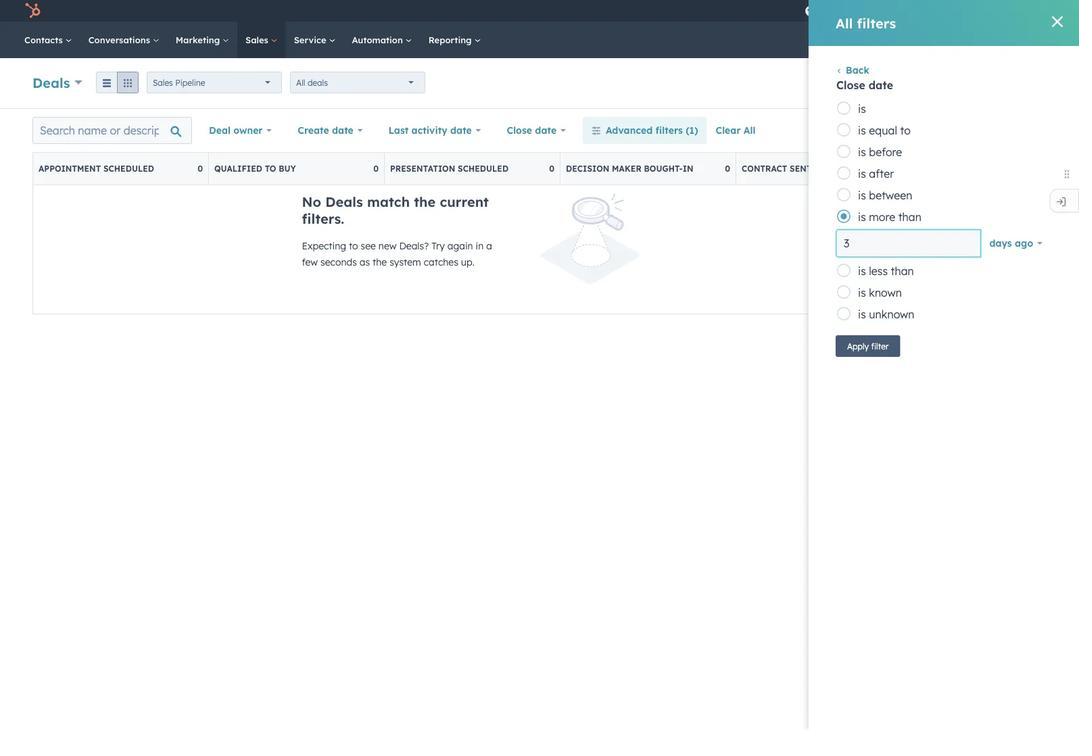 Task type: vqa. For each thing, say whether or not it's contained in the screenshot.
Decision maker bought-In's '0'
yes



Task type: locate. For each thing, give the bounding box(es) containing it.
than right 'less' in the right of the page
[[891, 264, 914, 278]]

is for is known
[[858, 286, 866, 300]]

scheduled up current
[[458, 164, 509, 174]]

is after
[[858, 167, 894, 181]]

than right the more at the top
[[898, 210, 922, 224]]

advanced filters (1)
[[606, 124, 698, 136]]

to inside expecting to see new deals? try again in a few seconds as the system catches up.
[[349, 240, 358, 252]]

expecting to see new deals? try again in a few seconds as the system catches up.
[[302, 240, 492, 268]]

1 vertical spatial filters
[[656, 124, 683, 136]]

ago
[[1015, 237, 1033, 249]]

4 0 from the left
[[725, 164, 730, 174]]

is left after
[[858, 167, 866, 181]]

1 horizontal spatial to
[[349, 240, 358, 252]]

4 is from the top
[[858, 167, 866, 181]]

0 vertical spatial filters
[[857, 15, 896, 31]]

1 horizontal spatial the
[[414, 193, 436, 210]]

date inside the last activity date popup button
[[450, 124, 472, 136]]

no deals match the current filters.
[[302, 193, 489, 227]]

scheduled down search name or description search field
[[103, 164, 154, 174]]

last activity date button
[[380, 117, 490, 144]]

is down board
[[858, 145, 866, 159]]

0
[[198, 164, 203, 174], [373, 164, 379, 174], [549, 164, 555, 174], [725, 164, 730, 174], [901, 164, 906, 174]]

service link
[[286, 22, 344, 58]]

to for qualified to buy
[[265, 164, 276, 174]]

0 for appointment scheduled
[[198, 164, 203, 174]]

deals right the no
[[325, 193, 363, 210]]

the right as
[[373, 256, 387, 268]]

actions button
[[854, 72, 913, 94]]

back
[[846, 64, 870, 76]]

than for is less than
[[891, 264, 914, 278]]

1 vertical spatial sales
[[153, 77, 173, 88]]

help image
[[895, 6, 907, 18]]

deal owner button
[[200, 117, 281, 144]]

marketplaces image
[[867, 6, 879, 18]]

board actions
[[854, 124, 919, 136]]

1 vertical spatial than
[[891, 264, 914, 278]]

sales pipeline button
[[147, 72, 282, 93]]

0 left decision at the top right of the page
[[549, 164, 555, 174]]

None text field
[[836, 230, 981, 257]]

qualified to buy
[[214, 164, 296, 174]]

0 horizontal spatial to
[[265, 164, 276, 174]]

board
[[854, 124, 882, 136]]

days
[[990, 237, 1012, 249]]

all left deals
[[296, 77, 305, 88]]

menu item
[[934, 0, 959, 22]]

filters inside button
[[656, 124, 683, 136]]

1 vertical spatial close
[[507, 124, 532, 136]]

1 vertical spatial the
[[373, 256, 387, 268]]

0 vertical spatial all
[[836, 15, 853, 31]]

close date button
[[498, 117, 575, 144]]

0 left contract
[[725, 164, 730, 174]]

the
[[414, 193, 436, 210], [373, 256, 387, 268]]

actions
[[885, 124, 919, 136]]

scheduled for presentation scheduled
[[458, 164, 509, 174]]

to right equal
[[900, 124, 911, 137]]

in
[[476, 240, 484, 252]]

date right the create
[[332, 124, 354, 136]]

2 scheduled from the left
[[458, 164, 509, 174]]

0 up match
[[373, 164, 379, 174]]

deals
[[308, 77, 328, 88]]

2 vertical spatial all
[[744, 124, 756, 136]]

the down the "presentation"
[[414, 193, 436, 210]]

1 horizontal spatial sales
[[245, 34, 271, 45]]

date inside close date popup button
[[535, 124, 557, 136]]

is left equal
[[858, 124, 866, 137]]

is for is less than
[[858, 264, 866, 278]]

unknown
[[869, 308, 915, 321]]

0 vertical spatial to
[[900, 124, 911, 137]]

0 horizontal spatial sales
[[153, 77, 173, 88]]

is up board
[[858, 102, 866, 116]]

menu containing company 902
[[803, 0, 1063, 22]]

sales
[[245, 34, 271, 45], [153, 77, 173, 88]]

all right clear
[[744, 124, 756, 136]]

last activity date
[[389, 124, 472, 136]]

1 0 from the left
[[198, 164, 203, 174]]

1 horizontal spatial deals
[[325, 193, 363, 210]]

appointment scheduled
[[39, 164, 154, 174]]

0 vertical spatial than
[[898, 210, 922, 224]]

all inside popup button
[[296, 77, 305, 88]]

is for is between
[[858, 189, 866, 202]]

deals down the "contacts" link
[[32, 74, 70, 91]]

is for is more than
[[858, 210, 866, 224]]

clear all
[[716, 124, 756, 136]]

search button
[[1044, 28, 1067, 51]]

presentation
[[390, 164, 455, 174]]

date down deals banner
[[535, 124, 557, 136]]

8 is from the top
[[858, 286, 866, 300]]

a
[[486, 240, 492, 252]]

is
[[858, 102, 866, 116], [858, 124, 866, 137], [858, 145, 866, 159], [858, 167, 866, 181], [858, 189, 866, 202], [858, 210, 866, 224], [858, 264, 866, 278], [858, 286, 866, 300], [858, 308, 866, 321]]

the inside no deals match the current filters.
[[414, 193, 436, 210]]

sales for sales pipeline
[[153, 77, 173, 88]]

to left see
[[349, 240, 358, 252]]

marketing
[[176, 34, 223, 45]]

0 horizontal spatial close date
[[507, 124, 557, 136]]

2 is from the top
[[858, 124, 866, 137]]

2 horizontal spatial all
[[836, 15, 853, 31]]

1 horizontal spatial close
[[836, 78, 865, 92]]

1 scheduled from the left
[[103, 164, 154, 174]]

is for is after
[[858, 167, 866, 181]]

buy
[[279, 164, 296, 174]]

0 horizontal spatial all
[[296, 77, 305, 88]]

1 is from the top
[[858, 102, 866, 116]]

0 vertical spatial deals
[[32, 74, 70, 91]]

settings link
[[916, 4, 932, 18]]

settings image
[[918, 6, 930, 18]]

is known
[[858, 286, 902, 300]]

close date down the back
[[836, 78, 893, 92]]

0 vertical spatial close date
[[836, 78, 893, 92]]

filters.
[[302, 210, 344, 227]]

contract sent
[[742, 164, 812, 174]]

group inside deals banner
[[96, 72, 139, 93]]

to left buy
[[265, 164, 276, 174]]

0 left qualified
[[198, 164, 203, 174]]

Search name or description search field
[[32, 117, 192, 144]]

date right activity
[[450, 124, 472, 136]]

1 horizontal spatial filters
[[857, 15, 896, 31]]

company
[[984, 5, 1024, 16]]

is down is known
[[858, 308, 866, 321]]

902
[[1026, 5, 1041, 16]]

close down the back button
[[836, 78, 865, 92]]

all left marketplaces icon
[[836, 15, 853, 31]]

1 vertical spatial to
[[265, 164, 276, 174]]

maker
[[612, 164, 642, 174]]

7 is from the top
[[858, 264, 866, 278]]

(1)
[[686, 124, 698, 136]]

1 vertical spatial deals
[[325, 193, 363, 210]]

3 is from the top
[[858, 145, 866, 159]]

0 horizontal spatial the
[[373, 256, 387, 268]]

reporting link
[[420, 22, 489, 58]]

known
[[869, 286, 902, 300]]

close date down deals banner
[[507, 124, 557, 136]]

is left 'less' in the right of the page
[[858, 264, 866, 278]]

1 horizontal spatial scheduled
[[458, 164, 509, 174]]

1 vertical spatial all
[[296, 77, 305, 88]]

is less than
[[858, 264, 914, 278]]

0 horizontal spatial filters
[[656, 124, 683, 136]]

is unknown
[[858, 308, 915, 321]]

0 for presentation scheduled
[[549, 164, 555, 174]]

is left the more at the top
[[858, 210, 866, 224]]

1 horizontal spatial all
[[744, 124, 756, 136]]

clear all button
[[707, 117, 765, 144]]

filters
[[857, 15, 896, 31], [656, 124, 683, 136]]

0 horizontal spatial close
[[507, 124, 532, 136]]

group
[[96, 72, 139, 93]]

sales left pipeline
[[153, 77, 173, 88]]

apply
[[847, 341, 869, 351]]

close down deals banner
[[507, 124, 532, 136]]

6 is from the top
[[858, 210, 866, 224]]

5 0 from the left
[[901, 164, 906, 174]]

is left 'known'
[[858, 286, 866, 300]]

sent
[[790, 164, 812, 174]]

1 vertical spatial close date
[[507, 124, 557, 136]]

9 is from the top
[[858, 308, 866, 321]]

is down is after
[[858, 189, 866, 202]]

sales inside popup button
[[153, 77, 173, 88]]

0 horizontal spatial scheduled
[[103, 164, 154, 174]]

menu
[[803, 0, 1063, 22]]

sales left service
[[245, 34, 271, 45]]

to for expecting to see new deals? try again in a few seconds as the system catches up.
[[349, 240, 358, 252]]

0 horizontal spatial deals
[[32, 74, 70, 91]]

apply filter button
[[836, 335, 900, 357]]

2 0 from the left
[[373, 164, 379, 174]]

0 right after
[[901, 164, 906, 174]]

is for is equal to
[[858, 124, 866, 137]]

0 vertical spatial sales
[[245, 34, 271, 45]]

5 is from the top
[[858, 189, 866, 202]]

2 vertical spatial to
[[349, 240, 358, 252]]

pipeline
[[175, 77, 205, 88]]

3 0 from the left
[[549, 164, 555, 174]]

in
[[683, 164, 694, 174]]

close inside popup button
[[507, 124, 532, 136]]

1 horizontal spatial close date
[[836, 78, 893, 92]]

0 vertical spatial the
[[414, 193, 436, 210]]

qualified
[[214, 164, 262, 174]]

contacts
[[24, 34, 65, 45]]

all
[[836, 15, 853, 31], [296, 77, 305, 88], [744, 124, 756, 136]]

date
[[869, 78, 893, 92], [332, 124, 354, 136], [450, 124, 472, 136], [535, 124, 557, 136]]



Task type: describe. For each thing, give the bounding box(es) containing it.
is before
[[858, 145, 902, 159]]

sales link
[[237, 22, 286, 58]]

current
[[440, 193, 489, 210]]

marketing link
[[168, 22, 237, 58]]

than for is more than
[[898, 210, 922, 224]]

mateo roberts image
[[969, 5, 981, 17]]

days ago
[[990, 237, 1033, 249]]

conversations link
[[80, 22, 168, 58]]

between
[[869, 189, 913, 202]]

advanced
[[606, 124, 653, 136]]

equal
[[869, 124, 897, 137]]

decision maker bought-in
[[566, 164, 694, 174]]

clear
[[716, 124, 741, 136]]

contract
[[742, 164, 787, 174]]

2 horizontal spatial to
[[900, 124, 911, 137]]

filters for all
[[857, 15, 896, 31]]

the inside expecting to see new deals? try again in a few seconds as the system catches up.
[[373, 256, 387, 268]]

activity
[[412, 124, 447, 136]]

company 902
[[984, 5, 1041, 16]]

is for is unknown
[[858, 308, 866, 321]]

Search HubSpot search field
[[889, 28, 1055, 51]]

sales pipeline
[[153, 77, 205, 88]]

filter
[[871, 341, 889, 351]]

days ago button
[[981, 230, 1052, 257]]

service
[[294, 34, 329, 45]]

decision
[[566, 164, 610, 174]]

all inside button
[[744, 124, 756, 136]]

board actions button
[[837, 117, 944, 144]]

reporting
[[429, 34, 474, 45]]

is for is before
[[858, 145, 866, 159]]

bought-
[[644, 164, 683, 174]]

hubspot image
[[24, 3, 41, 19]]

close date inside popup button
[[507, 124, 557, 136]]

up.
[[461, 256, 475, 268]]

as
[[360, 256, 370, 268]]

hubspot link
[[16, 3, 51, 19]]

system
[[390, 256, 421, 268]]

last
[[389, 124, 409, 136]]

less
[[869, 264, 888, 278]]

no
[[302, 193, 321, 210]]

actions
[[865, 78, 894, 88]]

is equal to
[[858, 124, 911, 137]]

advanced filters (1) button
[[583, 117, 707, 144]]

marketplaces button
[[859, 0, 887, 22]]

appointment
[[39, 164, 101, 174]]

seconds
[[320, 256, 357, 268]]

deals inside no deals match the current filters.
[[325, 193, 363, 210]]

more
[[869, 210, 895, 224]]

scheduled for appointment scheduled
[[103, 164, 154, 174]]

deal owner
[[209, 124, 263, 136]]

expecting
[[302, 240, 346, 252]]

again
[[448, 240, 473, 252]]

is more than
[[858, 210, 922, 224]]

all deals button
[[290, 72, 425, 93]]

all for all filters
[[836, 15, 853, 31]]

0 for contract sent
[[901, 164, 906, 174]]

help button
[[890, 0, 913, 22]]

date down the back
[[869, 78, 893, 92]]

create
[[298, 124, 329, 136]]

back button
[[836, 64, 870, 76]]

all deals
[[296, 77, 328, 88]]

0 for decision maker bought-in
[[725, 164, 730, 174]]

upgrade
[[820, 6, 856, 17]]

automation link
[[344, 22, 420, 58]]

0 vertical spatial close
[[836, 78, 865, 92]]

company 902 button
[[961, 0, 1062, 22]]

is for is
[[858, 102, 866, 116]]

create date button
[[289, 117, 372, 144]]

deals inside deals popup button
[[32, 74, 70, 91]]

automation
[[352, 34, 406, 45]]

conversations
[[88, 34, 153, 45]]

search image
[[1051, 35, 1060, 45]]

upgrade image
[[805, 6, 817, 18]]

after
[[869, 167, 894, 181]]

sales for sales
[[245, 34, 271, 45]]

deals button
[[32, 73, 83, 92]]

close image
[[1052, 16, 1063, 27]]

before
[[869, 145, 902, 159]]

filters for advanced
[[656, 124, 683, 136]]

deals?
[[399, 240, 429, 252]]

all for all deals
[[296, 77, 305, 88]]

owner
[[234, 124, 263, 136]]

try
[[432, 240, 445, 252]]

date inside 'create date' popup button
[[332, 124, 354, 136]]

is between
[[858, 189, 913, 202]]

all filters
[[836, 15, 896, 31]]

see
[[361, 240, 376, 252]]

create date
[[298, 124, 354, 136]]

new
[[379, 240, 397, 252]]

deals banner
[[32, 68, 1047, 95]]

apply filter
[[847, 341, 889, 351]]

0 for qualified to buy
[[373, 164, 379, 174]]

contacts link
[[16, 22, 80, 58]]



